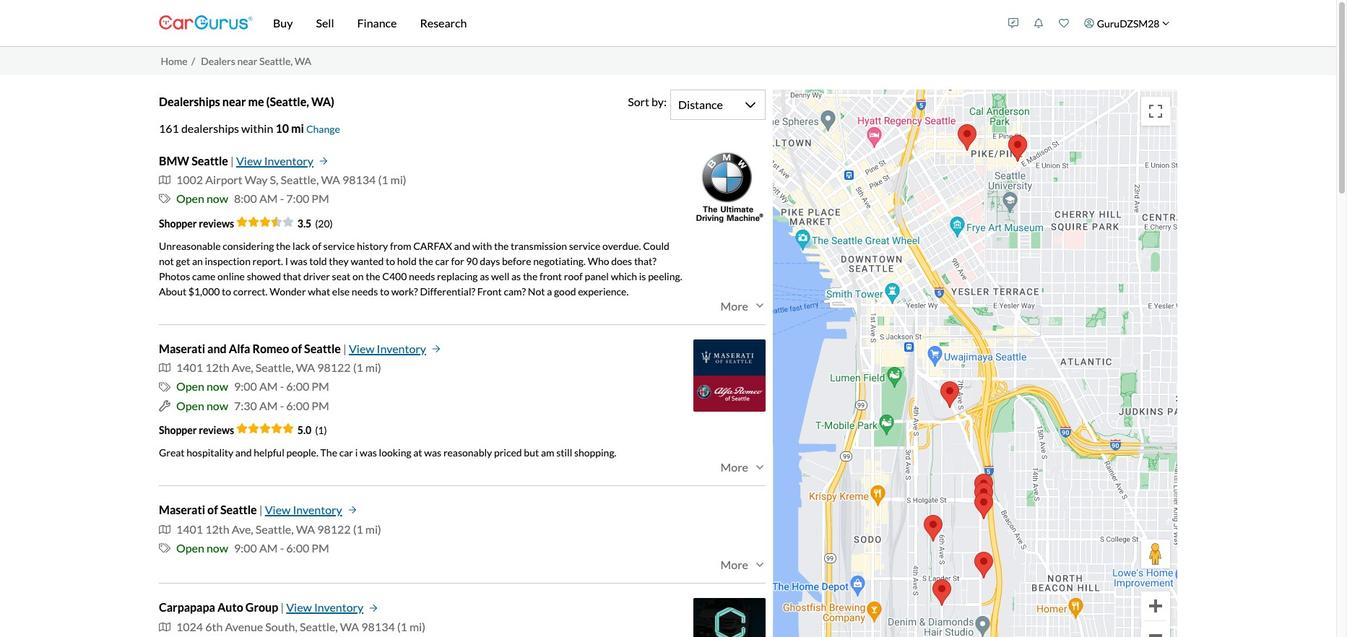 Task type: describe. For each thing, give the bounding box(es) containing it.
before
[[502, 255, 531, 267]]

menu bar containing buy
[[253, 0, 1001, 46]]

2 pm from the top
[[312, 380, 329, 393]]

view for maserati of seattle |
[[265, 503, 291, 517]]

alfa
[[229, 342, 250, 355]]

of for lack
[[312, 240, 321, 252]]

2 am from the top
[[259, 380, 278, 393]]

add a car review image
[[1009, 18, 1019, 28]]

priced
[[494, 447, 522, 459]]

/
[[191, 55, 195, 67]]

maserati of seattle |
[[159, 503, 263, 517]]

buy
[[273, 16, 293, 30]]

carpapapa auto group logo image
[[694, 599, 766, 637]]

98134 for 1002 airport way s, seattle, wa 98134         (1 mi)
[[342, 173, 376, 186]]

map image for maserati and alfa romeo of seattle |
[[159, 362, 171, 374]]

1 vertical spatial car
[[339, 447, 353, 459]]

am
[[541, 447, 555, 459]]

is
[[639, 270, 646, 282]]

more for 1002 airport way s, seattle, wa 98134         (1 mi)
[[721, 299, 749, 313]]

sell button
[[304, 0, 346, 46]]

1401 12th ave, seattle, wa 98122         (1 mi) for romeo
[[176, 361, 381, 374]]

arrow right image for (1
[[369, 604, 378, 612]]

2 open from the top
[[176, 380, 204, 393]]

6:00 for first tags image from the bottom
[[286, 541, 309, 555]]

but
[[524, 447, 539, 459]]

reviews for 12th
[[199, 424, 234, 437]]

view inventory link for bmw seattle |
[[236, 151, 328, 170]]

| up south,
[[281, 601, 284, 614]]

to down online
[[222, 285, 231, 297]]

people.
[[286, 447, 319, 459]]

1 horizontal spatial was
[[360, 447, 377, 459]]

7:30
[[234, 399, 257, 412]]

showed
[[247, 270, 281, 282]]

10
[[276, 121, 289, 135]]

correct.
[[233, 285, 268, 297]]

0 horizontal spatial and
[[207, 342, 227, 355]]

photos
[[159, 270, 190, 282]]

auto
[[217, 601, 243, 614]]

98122 for maserati and alfa romeo of seattle |
[[317, 361, 351, 374]]

honda of seattle image
[[975, 482, 993, 509]]

1401 12th ave, seattle, wa 98122         (1 mi) for |
[[176, 522, 381, 536]]

romeo
[[253, 342, 289, 355]]

2 service from the left
[[569, 240, 601, 252]]

view inventory link for maserati of seattle |
[[265, 501, 357, 520]]

open notifications image
[[1034, 18, 1044, 28]]

map image for maserati of seattle |
[[159, 524, 171, 535]]

2 tags image from the top
[[159, 543, 171, 554]]

front
[[477, 285, 502, 297]]

me
[[248, 94, 264, 108]]

great hospitality and helpful people. the car i was looking at was reasonably priced but am still shopping.
[[159, 447, 617, 459]]

maserati and alfa romeo of seattle logo image
[[694, 339, 766, 412]]

still
[[556, 447, 572, 459]]

more for 1401 12th ave, seattle, wa 98122         (1 mi)
[[721, 460, 749, 474]]

they
[[329, 255, 349, 267]]

90
[[466, 255, 478, 267]]

3 now from the top
[[207, 399, 228, 412]]

5.0 (1)
[[298, 424, 327, 437]]

1002
[[176, 173, 203, 186]]

1 vertical spatial needs
[[352, 285, 378, 297]]

2 horizontal spatial was
[[424, 447, 442, 459]]

$1,000
[[188, 285, 220, 297]]

to down c400
[[380, 285, 389, 297]]

experience.
[[578, 285, 629, 297]]

negotiating.
[[533, 255, 586, 267]]

arrow right image for wa
[[319, 157, 328, 165]]

work?
[[391, 285, 418, 297]]

sort
[[628, 94, 649, 108]]

finance button
[[346, 0, 409, 46]]

maserati for maserati of seattle
[[159, 503, 205, 517]]

maserati of seattle image
[[1009, 135, 1027, 161]]

ave, for seattle
[[232, 522, 253, 536]]

gurudzsm28 button
[[1077, 3, 1178, 43]]

1 am from the top
[[259, 192, 278, 205]]

view inventory for bmw seattle |
[[236, 154, 314, 167]]

5.0
[[298, 424, 312, 437]]

cam?
[[504, 285, 526, 297]]

home / dealers near seattle, wa
[[161, 55, 311, 67]]

1401 for and
[[176, 361, 203, 374]]

maserati for maserati and alfa romeo of seattle
[[159, 342, 205, 355]]

not
[[528, 285, 545, 297]]

view inventory link for maserati and alfa romeo of seattle |
[[349, 339, 441, 358]]

1 tags image from the top
[[159, 381, 171, 393]]

8:00
[[234, 192, 257, 205]]

the
[[320, 447, 337, 459]]

adamsgarage / sodo moto image
[[975, 552, 993, 578]]

2 vertical spatial of
[[207, 503, 218, 517]]

carpapapa
[[159, 601, 215, 614]]

seat
[[332, 270, 351, 282]]

hospitality
[[187, 447, 233, 459]]

of for romeo
[[291, 342, 302, 355]]

lack
[[293, 240, 310, 252]]

1 horizontal spatial and
[[235, 447, 252, 459]]

was inside unreasonable considering the lack of service history from carfax and with  the transmission service overdue. could not get an inspection report. i was  told they wanted to hold the car for 90 days before negotiating. who does  that? photos came online showed that driver seat on the c400 needs replacing as  well as the front roof panel which is peeling. about $1,000 to correct.    wonder what else needs to work? differential? front cam?   not a good experience.
[[290, 255, 307, 267]]

c400
[[382, 270, 407, 282]]

6th
[[205, 620, 223, 633]]

view inventory link up 1024 6th avenue south, seattle, wa 98134         (1 mi)
[[286, 599, 378, 618]]

seattle, down buy popup button
[[259, 55, 293, 67]]

12th for of
[[205, 522, 229, 536]]

1 as from the left
[[480, 270, 489, 282]]

an
[[192, 255, 203, 267]]

mercedes-benz of seattle image
[[975, 492, 993, 519]]

what
[[308, 285, 330, 297]]

change
[[306, 122, 340, 135]]

good
[[554, 285, 576, 297]]

map region
[[773, 89, 1178, 637]]

with
[[473, 240, 492, 252]]

at
[[413, 447, 422, 459]]

sort by:
[[628, 94, 667, 108]]

maserati and alfa romeo of seattle image
[[1009, 135, 1027, 161]]

hold
[[397, 255, 417, 267]]

the up not
[[523, 270, 538, 282]]

which
[[611, 270, 637, 282]]

3 more button from the top
[[721, 558, 766, 572]]

who
[[588, 255, 609, 267]]

open now 8:00 am - 7:00 pm
[[176, 192, 329, 205]]

the down carfax
[[419, 255, 433, 267]]

inventory for maserati and alfa romeo of seattle |
[[377, 342, 426, 355]]

toyota of seattle image
[[975, 474, 993, 500]]

reasonably
[[444, 447, 492, 459]]

1002 airport way s, seattle, wa 98134         (1 mi)
[[176, 173, 407, 186]]

6:00 for wrench image at left bottom
[[286, 399, 309, 412]]

home
[[161, 55, 188, 67]]

inventory up 1024 6th avenue south, seattle, wa 98134         (1 mi)
[[314, 601, 364, 614]]

1 - from the top
[[280, 192, 284, 205]]

days
[[480, 255, 500, 267]]

3.5 (20)
[[298, 217, 333, 230]]

4 pm from the top
[[312, 541, 329, 555]]

seattle, right south,
[[300, 620, 338, 633]]

0 vertical spatial near
[[237, 55, 257, 67]]

driver
[[303, 270, 330, 282]]

the shop auto group image
[[924, 515, 943, 542]]

1 vertical spatial near
[[222, 94, 246, 108]]

history
[[357, 240, 388, 252]]

that
[[283, 270, 301, 282]]

else
[[332, 285, 350, 297]]

roof
[[564, 270, 583, 282]]

3 more from the top
[[721, 558, 749, 572]]

open now 9:00 am - 6:00 pm for first tags image from the bottom
[[176, 541, 329, 555]]

looking
[[379, 447, 412, 459]]

shopper reviews for 1002
[[159, 217, 236, 230]]

not
[[159, 255, 174, 267]]

inspection
[[205, 255, 251, 267]]

paramount motors nw image
[[933, 579, 952, 606]]

4 now from the top
[[207, 541, 228, 555]]

well
[[491, 270, 510, 282]]

airport
[[205, 173, 243, 186]]



Task type: locate. For each thing, give the bounding box(es) containing it.
now down maserati of seattle |
[[207, 541, 228, 555]]

wanted
[[351, 255, 384, 267]]

2 vertical spatial angle down image
[[754, 559, 766, 571]]

dealerships
[[181, 121, 239, 135]]

0 vertical spatial shopper reviews
[[159, 217, 236, 230]]

1 more button from the top
[[721, 299, 766, 313]]

view inventory down work?
[[349, 342, 426, 355]]

| up airport
[[230, 154, 234, 167]]

1 horizontal spatial arrow right image
[[432, 345, 441, 353]]

1 12th from the top
[[205, 361, 229, 374]]

0 vertical spatial car
[[435, 255, 449, 267]]

on
[[353, 270, 364, 282]]

1 angle down image from the top
[[754, 300, 766, 312]]

1 vertical spatial seattle
[[304, 342, 341, 355]]

angle down image
[[754, 300, 766, 312], [754, 461, 766, 473], [754, 559, 766, 571]]

get
[[176, 255, 190, 267]]

0 vertical spatial reviews
[[199, 217, 234, 230]]

2 horizontal spatial of
[[312, 240, 321, 252]]

1 vertical spatial open now 9:00 am - 6:00 pm
[[176, 541, 329, 555]]

0 vertical spatial arrow right image
[[319, 157, 328, 165]]

reviews up unreasonable
[[199, 217, 234, 230]]

2 vertical spatial 6:00
[[286, 541, 309, 555]]

am down s,
[[259, 192, 278, 205]]

1 reviews from the top
[[199, 217, 234, 230]]

needs down "hold"
[[409, 270, 435, 282]]

1 now from the top
[[207, 192, 228, 205]]

needs down on
[[352, 285, 378, 297]]

bmw seattle |
[[159, 154, 234, 167]]

now up open now 7:30 am - 6:00 pm
[[207, 380, 228, 393]]

inventory for bmw seattle |
[[264, 154, 314, 167]]

car inside unreasonable considering the lack of service history from carfax and with  the transmission service overdue. could not get an inspection report. i was  told they wanted to hold the car for 90 days before negotiating. who does  that? photos came online showed that driver seat on the c400 needs replacing as  well as the front roof panel which is peeling. about $1,000 to correct.    wonder what else needs to work? differential? front cam?   not a good experience.
[[435, 255, 449, 267]]

open down maserati of seattle |
[[176, 541, 204, 555]]

1 horizontal spatial car
[[435, 255, 449, 267]]

open down the 1002
[[176, 192, 204, 205]]

161
[[159, 121, 179, 135]]

bmw seattle logo image
[[694, 151, 766, 224]]

to up c400
[[386, 255, 395, 267]]

0 horizontal spatial was
[[290, 255, 307, 267]]

0 vertical spatial 12th
[[205, 361, 229, 374]]

shopper reviews
[[159, 217, 236, 230], [159, 424, 236, 437]]

to
[[386, 255, 395, 267], [222, 285, 231, 297], [380, 285, 389, 297]]

open right wrench image at left bottom
[[176, 399, 204, 412]]

4 open from the top
[[176, 541, 204, 555]]

2 more button from the top
[[721, 460, 766, 474]]

the up days
[[494, 240, 509, 252]]

service up who
[[569, 240, 601, 252]]

0 horizontal spatial arrow right image
[[369, 604, 378, 612]]

cargurus logo homepage link link
[[159, 3, 253, 44]]

as down before
[[512, 270, 521, 282]]

1 horizontal spatial of
[[291, 342, 302, 355]]

near left the me
[[222, 94, 246, 108]]

1 vertical spatial 1401
[[176, 522, 203, 536]]

3 open from the top
[[176, 399, 204, 412]]

am up group
[[259, 541, 278, 555]]

2 vertical spatial more
[[721, 558, 749, 572]]

0 vertical spatial ave,
[[232, 361, 253, 374]]

told
[[309, 255, 327, 267]]

of up told
[[312, 240, 321, 252]]

1024 6th avenue south, seattle, wa 98134         (1 mi)
[[176, 620, 426, 633]]

0 vertical spatial more button
[[721, 299, 766, 313]]

2 vertical spatial map image
[[159, 524, 171, 535]]

view inventory for maserati of seattle |
[[265, 503, 342, 517]]

3 6:00 from the top
[[286, 541, 309, 555]]

1 1401 12th ave, seattle, wa 98122         (1 mi) from the top
[[176, 361, 381, 374]]

maserati left alfa
[[159, 342, 205, 355]]

shopper for 1002 airport way s, seattle, wa 98134         (1 mi)
[[159, 217, 197, 230]]

user icon image
[[1085, 18, 1095, 28]]

service up they
[[323, 240, 355, 252]]

car left "for"
[[435, 255, 449, 267]]

bmw seattle image
[[958, 124, 977, 151]]

0 vertical spatial open now 9:00 am - 6:00 pm
[[176, 380, 329, 393]]

arrow right image for mi)
[[432, 345, 441, 353]]

needs
[[409, 270, 435, 282], [352, 285, 378, 297]]

and up "for"
[[454, 240, 471, 252]]

view inventory link down work?
[[349, 339, 441, 358]]

1401 for of
[[176, 522, 203, 536]]

-
[[280, 192, 284, 205], [280, 380, 284, 393], [280, 399, 284, 412], [280, 541, 284, 555]]

1 maserati from the top
[[159, 342, 205, 355]]

view for maserati and alfa romeo of seattle |
[[349, 342, 375, 355]]

1 vertical spatial angle down image
[[754, 461, 766, 473]]

open now 9:00 am - 6:00 pm up open now 7:30 am - 6:00 pm
[[176, 380, 329, 393]]

1401 12th ave, seattle, wa 98122         (1 mi) down maserati of seattle |
[[176, 522, 381, 536]]

view inventory link down people.
[[265, 501, 357, 520]]

2 reviews from the top
[[199, 424, 234, 437]]

differential?
[[420, 285, 475, 297]]

tags image down maserati of seattle |
[[159, 543, 171, 554]]

arrow right image down "change" at the top left of the page
[[319, 157, 328, 165]]

that?
[[634, 255, 657, 267]]

1 vertical spatial shopper
[[159, 424, 197, 437]]

maserati and alfa romeo of seattle |
[[159, 342, 347, 355]]

1 9:00 from the top
[[234, 380, 257, 393]]

1 vertical spatial maserati
[[159, 503, 205, 517]]

inventory
[[264, 154, 314, 167], [377, 342, 426, 355], [293, 503, 342, 517], [314, 601, 364, 614]]

1 horizontal spatial needs
[[409, 270, 435, 282]]

1 vertical spatial 98122
[[317, 522, 351, 536]]

12th down alfa
[[205, 361, 229, 374]]

shopper
[[159, 217, 197, 230], [159, 424, 197, 437]]

1 vertical spatial arrow right image
[[369, 604, 378, 612]]

9:00 up 7:30
[[234, 380, 257, 393]]

12th for and
[[205, 361, 229, 374]]

reviews up hospitality
[[199, 424, 234, 437]]

view inventory link up s,
[[236, 151, 328, 170]]

2 vertical spatial and
[[235, 447, 252, 459]]

1 ave, from the top
[[232, 361, 253, 374]]

1 vertical spatial 12th
[[205, 522, 229, 536]]

inventory down the
[[293, 503, 342, 517]]

2 9:00 from the top
[[234, 541, 257, 555]]

1401 12th ave, seattle, wa 98122         (1 mi) down romeo
[[176, 361, 381, 374]]

98122
[[317, 361, 351, 374], [317, 522, 351, 536]]

3 map image from the top
[[159, 524, 171, 535]]

great
[[159, 447, 185, 459]]

0 vertical spatial 6:00
[[286, 380, 309, 393]]

1 vertical spatial ave,
[[232, 522, 253, 536]]

4 am from the top
[[259, 541, 278, 555]]

tags image
[[159, 381, 171, 393], [159, 543, 171, 554]]

1 1401 from the top
[[176, 361, 203, 374]]

open now 9:00 am - 6:00 pm for 1st tags image
[[176, 380, 329, 393]]

161 dealerships within 10 mi change
[[159, 121, 340, 135]]

a
[[547, 285, 552, 297]]

inventory up the 1002 airport way s, seattle, wa 98134         (1 mi)
[[264, 154, 314, 167]]

near right dealers at top
[[237, 55, 257, 67]]

inventory down work?
[[377, 342, 426, 355]]

| down helpful
[[259, 503, 263, 517]]

shopping.
[[574, 447, 617, 459]]

0 horizontal spatial car
[[339, 447, 353, 459]]

chevron down image
[[1163, 19, 1170, 27]]

gurudzsm28
[[1097, 17, 1160, 29]]

mi
[[291, 121, 304, 135]]

dealerships near me (seattle, wa)
[[159, 94, 334, 108]]

seattle, up 7:00
[[281, 173, 319, 186]]

0 horizontal spatial arrow right image
[[319, 157, 328, 165]]

of down hospitality
[[207, 503, 218, 517]]

near
[[237, 55, 257, 67], [222, 94, 246, 108]]

from
[[390, 240, 412, 252]]

considering
[[223, 240, 274, 252]]

wrench image
[[159, 400, 171, 412]]

98134
[[342, 173, 376, 186], [361, 620, 395, 633]]

seattle right romeo
[[304, 342, 341, 355]]

2 6:00 from the top
[[286, 399, 309, 412]]

peeling.
[[648, 270, 682, 282]]

overdue.
[[603, 240, 641, 252]]

view down the else
[[349, 342, 375, 355]]

am
[[259, 192, 278, 205], [259, 380, 278, 393], [259, 399, 278, 412], [259, 541, 278, 555]]

wa)
[[311, 94, 334, 108]]

(20)
[[315, 217, 333, 230]]

2 shopper from the top
[[159, 424, 197, 437]]

1 map image from the top
[[159, 174, 171, 186]]

more button for 1002 airport way s, seattle, wa 98134         (1 mi)
[[721, 299, 766, 313]]

tags image up wrench image at left bottom
[[159, 381, 171, 393]]

sell
[[316, 16, 334, 30]]

view inventory down people.
[[265, 503, 342, 517]]

panel
[[585, 270, 609, 282]]

cargurus logo homepage link image
[[159, 3, 253, 44]]

wonder
[[270, 285, 306, 297]]

menu bar
[[253, 0, 1001, 46]]

replacing
[[437, 270, 478, 282]]

shopper up the 'great'
[[159, 424, 197, 437]]

as left "well"
[[480, 270, 489, 282]]

0 vertical spatial maserati
[[159, 342, 205, 355]]

open
[[176, 192, 204, 205], [176, 380, 204, 393], [176, 399, 204, 412], [176, 541, 204, 555]]

(seattle,
[[266, 94, 309, 108]]

seattle, down maserati of seattle |
[[256, 522, 294, 536]]

transmission
[[511, 240, 567, 252]]

0 vertical spatial shopper
[[159, 217, 197, 230]]

tags image
[[159, 193, 171, 205]]

open now 9:00 am - 6:00 pm
[[176, 380, 329, 393], [176, 541, 329, 555]]

more button
[[721, 299, 766, 313], [721, 460, 766, 474], [721, 558, 766, 572]]

1 pm from the top
[[312, 192, 329, 205]]

1 vertical spatial 6:00
[[286, 399, 309, 412]]

unreasonable
[[159, 240, 221, 252]]

0 vertical spatial map image
[[159, 174, 171, 186]]

view up way on the left of the page
[[236, 154, 262, 167]]

1 vertical spatial map image
[[159, 362, 171, 374]]

and left alfa
[[207, 342, 227, 355]]

car left i
[[339, 447, 353, 459]]

2 maserati from the top
[[159, 503, 205, 517]]

1 98122 from the top
[[317, 361, 351, 374]]

ave, for alfa
[[232, 361, 253, 374]]

arrow right image
[[432, 345, 441, 353], [369, 604, 378, 612]]

within
[[241, 121, 273, 135]]

2 now from the top
[[207, 380, 228, 393]]

9:00 down maserati of seattle |
[[234, 541, 257, 555]]

and left helpful
[[235, 447, 252, 459]]

more button for 1401 12th ave, seattle, wa 98122         (1 mi)
[[721, 460, 766, 474]]

0 vertical spatial arrow right image
[[432, 345, 441, 353]]

research button
[[409, 0, 479, 46]]

1401 down maserati and alfa romeo of seattle |
[[176, 361, 203, 374]]

0 horizontal spatial needs
[[352, 285, 378, 297]]

home link
[[161, 55, 188, 67]]

2 horizontal spatial and
[[454, 240, 471, 252]]

1 vertical spatial 98134
[[361, 620, 395, 633]]

and
[[454, 240, 471, 252], [207, 342, 227, 355], [235, 447, 252, 459]]

view inventory up s,
[[236, 154, 314, 167]]

0 vertical spatial 9:00
[[234, 380, 257, 393]]

1024
[[176, 620, 203, 633]]

seattle, down romeo
[[256, 361, 294, 374]]

3.5
[[298, 217, 312, 230]]

view inventory for maserati and alfa romeo of seattle |
[[349, 342, 426, 355]]

0 vertical spatial of
[[312, 240, 321, 252]]

1 service from the left
[[323, 240, 355, 252]]

by:
[[652, 94, 667, 108]]

open now 9:00 am - 6:00 pm down maserati of seattle |
[[176, 541, 329, 555]]

shopper up unreasonable
[[159, 217, 197, 230]]

| down the else
[[343, 342, 347, 355]]

1 vertical spatial 9:00
[[234, 541, 257, 555]]

1401 down maserati of seattle |
[[176, 522, 203, 536]]

angle down image for 1002 airport way s, seattle, wa 98134         (1 mi)
[[754, 300, 766, 312]]

1 vertical spatial of
[[291, 342, 302, 355]]

1 open now 9:00 am - 6:00 pm from the top
[[176, 380, 329, 393]]

online
[[218, 270, 245, 282]]

the right on
[[366, 270, 381, 282]]

front
[[540, 270, 562, 282]]

and inside unreasonable considering the lack of service history from carfax and with  the transmission service overdue. could not get an inspection report. i was  told they wanted to hold the car for 90 days before negotiating. who does  that? photos came online showed that driver seat on the c400 needs replacing as  well as the front roof panel which is peeling. about $1,000 to correct.    wonder what else needs to work? differential? front cam?   not a good experience.
[[454, 240, 471, 252]]

2 vertical spatial more button
[[721, 558, 766, 572]]

2 shopper reviews from the top
[[159, 424, 236, 437]]

0 horizontal spatial service
[[323, 240, 355, 252]]

0 vertical spatial tags image
[[159, 381, 171, 393]]

now down airport
[[207, 192, 228, 205]]

3 - from the top
[[280, 399, 284, 412]]

1 horizontal spatial as
[[512, 270, 521, 282]]

now left 7:30
[[207, 399, 228, 412]]

2 98122 from the top
[[317, 522, 351, 536]]

0 vertical spatial 1401
[[176, 361, 203, 374]]

3 pm from the top
[[312, 399, 329, 412]]

7:00
[[286, 192, 309, 205]]

map image
[[159, 621, 171, 633]]

am up open now 7:30 am - 6:00 pm
[[259, 380, 278, 393]]

1 vertical spatial more
[[721, 460, 749, 474]]

arrow right image down i
[[348, 506, 357, 515]]

i
[[355, 447, 358, 459]]

3 am from the top
[[259, 399, 278, 412]]

gurudzsm28 menu
[[1001, 3, 1178, 43]]

angle down image for 1401 12th ave, seattle, wa 98122         (1 mi)
[[754, 461, 766, 473]]

12th down maserati of seattle |
[[205, 522, 229, 536]]

am right 7:30
[[259, 399, 278, 412]]

2 more from the top
[[721, 460, 749, 474]]

12th
[[205, 361, 229, 374], [205, 522, 229, 536]]

0 vertical spatial more
[[721, 299, 749, 313]]

1 6:00 from the top
[[286, 380, 309, 393]]

2 - from the top
[[280, 380, 284, 393]]

map image up wrench image at left bottom
[[159, 362, 171, 374]]

1 open from the top
[[176, 192, 204, 205]]

2 angle down image from the top
[[754, 461, 766, 473]]

0 horizontal spatial of
[[207, 503, 218, 517]]

(1)
[[315, 424, 327, 437]]

view down helpful
[[265, 503, 291, 517]]

6:00 for 1st tags image
[[286, 380, 309, 393]]

arrow right image
[[319, 157, 328, 165], [348, 506, 357, 515]]

view inventory up 1024 6th avenue south, seattle, wa 98134         (1 mi)
[[286, 601, 364, 614]]

1 vertical spatial reviews
[[199, 424, 234, 437]]

ave, down alfa
[[232, 361, 253, 374]]

0 vertical spatial 1401 12th ave, seattle, wa 98122         (1 mi)
[[176, 361, 381, 374]]

unreasonable considering the lack of service history from carfax and with  the transmission service overdue. could not get an inspection report. i was  told they wanted to hold the car for 90 days before negotiating. who does  that? photos came online showed that driver seat on the c400 needs replacing as  well as the front roof panel which is peeling. about $1,000 to correct.    wonder what else needs to work? differential? front cam?   not a good experience.
[[159, 240, 682, 297]]

1401
[[176, 361, 203, 374], [176, 522, 203, 536]]

1 vertical spatial tags image
[[159, 543, 171, 554]]

2 open now 9:00 am - 6:00 pm from the top
[[176, 541, 329, 555]]

3 angle down image from the top
[[754, 559, 766, 571]]

1 horizontal spatial arrow right image
[[348, 506, 357, 515]]

1 vertical spatial arrow right image
[[348, 506, 357, 515]]

2 as from the left
[[512, 270, 521, 282]]

open up open now 7:30 am - 6:00 pm
[[176, 380, 204, 393]]

ave, down maserati of seattle |
[[232, 522, 253, 536]]

report.
[[253, 255, 283, 267]]

seattle
[[192, 154, 228, 167], [304, 342, 341, 355], [220, 503, 257, 517]]

shopper reviews for 1401
[[159, 424, 236, 437]]

98122 for maserati of seattle |
[[317, 522, 351, 536]]

saved cars image
[[1059, 18, 1069, 28]]

map image down maserati of seattle |
[[159, 524, 171, 535]]

of inside unreasonable considering the lack of service history from carfax and with  the transmission service overdue. could not get an inspection report. i was  told they wanted to hold the car for 90 days before negotiating. who does  that? photos came online showed that driver seat on the c400 needs replacing as  well as the front roof panel which is peeling. about $1,000 to correct.    wonder what else needs to work? differential? front cam?   not a good experience.
[[312, 240, 321, 252]]

view up 1024 6th avenue south, seattle, wa 98134         (1 mi)
[[286, 601, 312, 614]]

map image for bmw seattle |
[[159, 174, 171, 186]]

dealerships
[[159, 94, 220, 108]]

inventory for maserati of seattle |
[[293, 503, 342, 517]]

reviews for airport
[[199, 217, 234, 230]]

carpapapa auto group |
[[159, 601, 284, 614]]

carfax
[[413, 240, 452, 252]]

0 vertical spatial angle down image
[[754, 300, 766, 312]]

helpful
[[254, 447, 284, 459]]

2 ave, from the top
[[232, 522, 253, 536]]

shopper reviews up hospitality
[[159, 424, 236, 437]]

seattle up airport
[[192, 154, 228, 167]]

98134 for 1024 6th avenue south, seattle, wa 98134         (1 mi)
[[361, 620, 395, 633]]

map image
[[159, 174, 171, 186], [159, 362, 171, 374], [159, 524, 171, 535]]

1 shopper from the top
[[159, 217, 197, 230]]

seattle down hospitality
[[220, 503, 257, 517]]

0 vertical spatial seattle
[[192, 154, 228, 167]]

2 12th from the top
[[205, 522, 229, 536]]

of right romeo
[[291, 342, 302, 355]]

2 1401 from the top
[[176, 522, 203, 536]]

view
[[236, 154, 262, 167], [349, 342, 375, 355], [265, 503, 291, 517], [286, 601, 312, 614]]

carpapapa auto group image
[[941, 381, 959, 408]]

research
[[420, 16, 467, 30]]

2 1401 12th ave, seattle, wa 98122         (1 mi) from the top
[[176, 522, 381, 536]]

0 vertical spatial 98122
[[317, 361, 351, 374]]

view inventory
[[236, 154, 314, 167], [349, 342, 426, 355], [265, 503, 342, 517], [286, 601, 364, 614]]

view for bmw seattle |
[[236, 154, 262, 167]]

1401 12th ave, seattle, wa 98122         (1 mi)
[[176, 361, 381, 374], [176, 522, 381, 536]]

1 horizontal spatial service
[[569, 240, 601, 252]]

1 shopper reviews from the top
[[159, 217, 236, 230]]

south,
[[265, 620, 298, 633]]

1 vertical spatial shopper reviews
[[159, 424, 236, 437]]

maserati down the 'great'
[[159, 503, 205, 517]]

2 vertical spatial seattle
[[220, 503, 257, 517]]

gurudzsm28 menu item
[[1077, 3, 1178, 43]]

about
[[159, 285, 187, 297]]

ave,
[[232, 361, 253, 374], [232, 522, 253, 536]]

map image up tags icon
[[159, 174, 171, 186]]

the up i
[[276, 240, 291, 252]]

shopper reviews up unreasonable
[[159, 217, 236, 230]]

0 horizontal spatial as
[[480, 270, 489, 282]]

(1
[[378, 173, 388, 186], [353, 361, 363, 374], [353, 522, 363, 536], [397, 620, 407, 633]]

shopper for 1401 12th ave, seattle, wa 98122         (1 mi)
[[159, 424, 197, 437]]

arrow right image for 98122
[[348, 506, 357, 515]]

0 vertical spatial needs
[[409, 270, 435, 282]]

1 vertical spatial and
[[207, 342, 227, 355]]

came
[[192, 270, 216, 282]]

buy button
[[262, 0, 304, 46]]

2 map image from the top
[[159, 362, 171, 374]]

4 - from the top
[[280, 541, 284, 555]]

avenue
[[225, 620, 263, 633]]

0 vertical spatial and
[[454, 240, 471, 252]]

0 vertical spatial 98134
[[342, 173, 376, 186]]

1 more from the top
[[721, 299, 749, 313]]

1 vertical spatial more button
[[721, 460, 766, 474]]

1 vertical spatial 1401 12th ave, seattle, wa 98122         (1 mi)
[[176, 522, 381, 536]]



Task type: vqa. For each thing, say whether or not it's contained in the screenshot.
1002's Shopper reviews
yes



